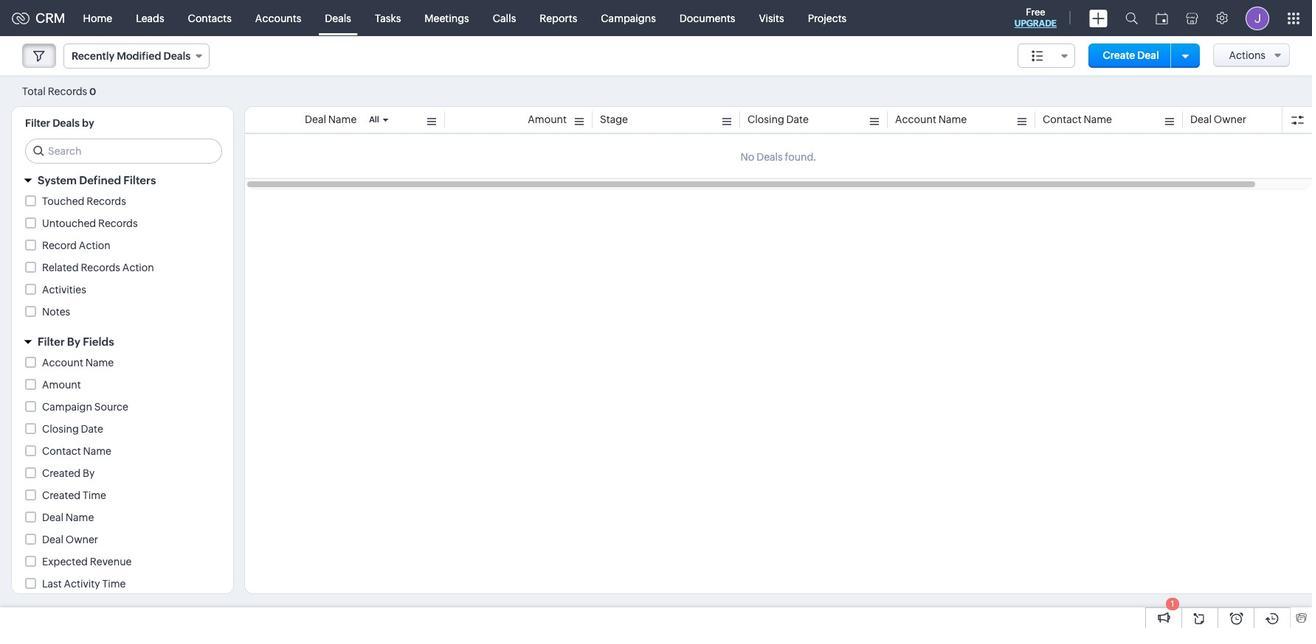 Task type: locate. For each thing, give the bounding box(es) containing it.
deal name
[[305, 114, 357, 125], [42, 512, 94, 524]]

1 vertical spatial closing
[[42, 424, 79, 435]]

calendar image
[[1156, 12, 1168, 24]]

0 horizontal spatial account name
[[42, 357, 114, 369]]

revenue
[[90, 556, 132, 568]]

free upgrade
[[1015, 7, 1057, 29]]

notes
[[42, 306, 70, 318]]

1 vertical spatial closing date
[[42, 424, 103, 435]]

1 vertical spatial amount
[[42, 379, 81, 391]]

contacts link
[[176, 0, 243, 36]]

expected
[[42, 556, 88, 568]]

by left fields
[[67, 336, 80, 348]]

amount up campaign
[[42, 379, 81, 391]]

documents
[[680, 12, 735, 24]]

0 vertical spatial by
[[67, 336, 80, 348]]

time down created by
[[83, 490, 106, 502]]

1 vertical spatial owner
[[66, 534, 98, 546]]

filter down "notes"
[[38, 336, 65, 348]]

created down created by
[[42, 490, 81, 502]]

create menu image
[[1089, 9, 1108, 27]]

0 vertical spatial date
[[786, 114, 809, 125]]

upgrade
[[1015, 18, 1057, 29]]

0 horizontal spatial by
[[67, 336, 80, 348]]

1 horizontal spatial account name
[[895, 114, 967, 125]]

owner up expected revenue
[[66, 534, 98, 546]]

None field
[[1018, 44, 1075, 68]]

deal
[[1137, 49, 1159, 61], [305, 114, 326, 125], [1190, 114, 1212, 125], [42, 512, 63, 524], [42, 534, 63, 546]]

closing date
[[748, 114, 809, 125], [42, 424, 103, 435]]

1 vertical spatial contact
[[42, 446, 81, 458]]

records down defined
[[87, 196, 126, 207]]

1 vertical spatial deal name
[[42, 512, 94, 524]]

date
[[786, 114, 809, 125], [81, 424, 103, 435]]

amount left stage
[[528, 114, 567, 125]]

created up created time in the bottom left of the page
[[42, 468, 81, 480]]

1 vertical spatial deals
[[163, 50, 191, 62]]

contact up created by
[[42, 446, 81, 458]]

closing
[[748, 114, 784, 125], [42, 424, 79, 435]]

records down touched records
[[98, 218, 138, 230]]

visits link
[[747, 0, 796, 36]]

1 horizontal spatial deal name
[[305, 114, 357, 125]]

created for created by
[[42, 468, 81, 480]]

action down untouched records
[[122, 262, 154, 274]]

deal owner
[[1190, 114, 1247, 125], [42, 534, 98, 546]]

activity
[[64, 579, 100, 590]]

0 vertical spatial account
[[895, 114, 936, 125]]

logo image
[[12, 12, 30, 24]]

owner down the actions
[[1214, 114, 1247, 125]]

filter deals by
[[25, 117, 94, 129]]

filter by fields button
[[12, 329, 233, 355]]

0 horizontal spatial amount
[[42, 379, 81, 391]]

0 vertical spatial filter
[[25, 117, 50, 129]]

created
[[42, 468, 81, 480], [42, 490, 81, 502]]

related records action
[[42, 262, 154, 274]]

account name
[[895, 114, 967, 125], [42, 357, 114, 369]]

owner
[[1214, 114, 1247, 125], [66, 534, 98, 546]]

filter
[[25, 117, 50, 129], [38, 336, 65, 348]]

last
[[42, 579, 62, 590]]

deals inside field
[[163, 50, 191, 62]]

contact
[[1043, 114, 1082, 125], [42, 446, 81, 458]]

0 vertical spatial closing
[[748, 114, 784, 125]]

actions
[[1229, 49, 1266, 61]]

related
[[42, 262, 79, 274]]

1 horizontal spatial closing date
[[748, 114, 809, 125]]

filter down total
[[25, 117, 50, 129]]

profile image
[[1246, 6, 1269, 30]]

action
[[79, 240, 111, 252], [122, 262, 154, 274]]

filter inside filter by fields dropdown button
[[38, 336, 65, 348]]

1 vertical spatial filter
[[38, 336, 65, 348]]

deal owner down the actions
[[1190, 114, 1247, 125]]

0 vertical spatial deal owner
[[1190, 114, 1247, 125]]

contacts
[[188, 12, 232, 24]]

records for related
[[81, 262, 120, 274]]

size image
[[1032, 49, 1043, 63]]

campaign
[[42, 401, 92, 413]]

1 horizontal spatial contact name
[[1043, 114, 1112, 125]]

deals right modified
[[163, 50, 191, 62]]

0 vertical spatial contact
[[1043, 114, 1082, 125]]

visits
[[759, 12, 784, 24]]

filter for filter by fields
[[38, 336, 65, 348]]

system
[[38, 174, 77, 187]]

0 vertical spatial owner
[[1214, 114, 1247, 125]]

1 horizontal spatial deals
[[163, 50, 191, 62]]

0 horizontal spatial contact name
[[42, 446, 111, 458]]

0 vertical spatial closing date
[[748, 114, 809, 125]]

deals left tasks 'link'
[[325, 12, 351, 24]]

stage
[[600, 114, 628, 125]]

2 vertical spatial deals
[[53, 117, 80, 129]]

1 horizontal spatial action
[[122, 262, 154, 274]]

deal name left all
[[305, 114, 357, 125]]

0 horizontal spatial deal name
[[42, 512, 94, 524]]

untouched
[[42, 218, 96, 230]]

records down record action
[[81, 262, 120, 274]]

created for created time
[[42, 490, 81, 502]]

filter by fields
[[38, 336, 114, 348]]

accounts
[[255, 12, 301, 24]]

0 horizontal spatial deal owner
[[42, 534, 98, 546]]

1 horizontal spatial by
[[83, 468, 95, 480]]

campaign source
[[42, 401, 128, 413]]

0 vertical spatial time
[[83, 490, 106, 502]]

action up related records action
[[79, 240, 111, 252]]

Recently Modified Deals field
[[63, 44, 210, 69]]

1 vertical spatial created
[[42, 490, 81, 502]]

calls
[[493, 12, 516, 24]]

by inside dropdown button
[[67, 336, 80, 348]]

0 horizontal spatial date
[[81, 424, 103, 435]]

1 vertical spatial by
[[83, 468, 95, 480]]

account
[[895, 114, 936, 125], [42, 357, 83, 369]]

deal name down created time in the bottom left of the page
[[42, 512, 94, 524]]

0 horizontal spatial account
[[42, 357, 83, 369]]

contact name
[[1043, 114, 1112, 125], [42, 446, 111, 458]]

name
[[328, 114, 357, 125], [939, 114, 967, 125], [1084, 114, 1112, 125], [85, 357, 114, 369], [83, 446, 111, 458], [66, 512, 94, 524]]

1 horizontal spatial account
[[895, 114, 936, 125]]

by for filter
[[67, 336, 80, 348]]

0 horizontal spatial deals
[[53, 117, 80, 129]]

1 horizontal spatial contact
[[1043, 114, 1082, 125]]

1 vertical spatial date
[[81, 424, 103, 435]]

0
[[89, 86, 96, 97]]

time down revenue
[[102, 579, 126, 590]]

0 vertical spatial deals
[[325, 12, 351, 24]]

2 created from the top
[[42, 490, 81, 502]]

contact down size icon on the top right of the page
[[1043, 114, 1082, 125]]

search image
[[1126, 12, 1138, 24]]

touched
[[42, 196, 84, 207]]

time
[[83, 490, 106, 502], [102, 579, 126, 590]]

recently
[[72, 50, 115, 62]]

activities
[[42, 284, 86, 296]]

1 horizontal spatial closing
[[748, 114, 784, 125]]

1 vertical spatial account
[[42, 357, 83, 369]]

0 horizontal spatial owner
[[66, 534, 98, 546]]

0 horizontal spatial contact
[[42, 446, 81, 458]]

by
[[67, 336, 80, 348], [83, 468, 95, 480]]

deal owner up 'expected'
[[42, 534, 98, 546]]

records
[[48, 85, 87, 97], [87, 196, 126, 207], [98, 218, 138, 230], [81, 262, 120, 274]]

0 vertical spatial created
[[42, 468, 81, 480]]

tasks
[[375, 12, 401, 24]]

deals left 'by'
[[53, 117, 80, 129]]

records left 0
[[48, 85, 87, 97]]

Search text field
[[26, 139, 221, 163]]

crm
[[35, 10, 65, 26]]

1 horizontal spatial date
[[786, 114, 809, 125]]

0 horizontal spatial action
[[79, 240, 111, 252]]

system defined filters button
[[12, 168, 233, 193]]

created by
[[42, 468, 95, 480]]

1 created from the top
[[42, 468, 81, 480]]

recently modified deals
[[72, 50, 191, 62]]

reports
[[540, 12, 577, 24]]

by up created time in the bottom left of the page
[[83, 468, 95, 480]]

deals
[[325, 12, 351, 24], [163, 50, 191, 62], [53, 117, 80, 129]]

0 vertical spatial amount
[[528, 114, 567, 125]]

amount
[[528, 114, 567, 125], [42, 379, 81, 391]]

1 vertical spatial contact name
[[42, 446, 111, 458]]

total records 0
[[22, 85, 96, 97]]

projects link
[[796, 0, 859, 36]]



Task type: describe. For each thing, give the bounding box(es) containing it.
profile element
[[1237, 0, 1278, 36]]

filters
[[123, 174, 156, 187]]

0 vertical spatial deal name
[[305, 114, 357, 125]]

records for untouched
[[98, 218, 138, 230]]

expected revenue
[[42, 556, 132, 568]]

1
[[1171, 600, 1174, 609]]

fields
[[83, 336, 114, 348]]

1 vertical spatial account name
[[42, 357, 114, 369]]

1 vertical spatial deal owner
[[42, 534, 98, 546]]

leads link
[[124, 0, 176, 36]]

by for created
[[83, 468, 95, 480]]

last activity time
[[42, 579, 126, 590]]

deal inside button
[[1137, 49, 1159, 61]]

total
[[22, 85, 46, 97]]

meetings link
[[413, 0, 481, 36]]

1 horizontal spatial amount
[[528, 114, 567, 125]]

1 vertical spatial time
[[102, 579, 126, 590]]

leads
[[136, 12, 164, 24]]

defined
[[79, 174, 121, 187]]

all
[[369, 115, 379, 124]]

documents link
[[668, 0, 747, 36]]

untouched records
[[42, 218, 138, 230]]

create
[[1103, 49, 1135, 61]]

2 horizontal spatial deals
[[325, 12, 351, 24]]

meetings
[[425, 12, 469, 24]]

0 horizontal spatial closing
[[42, 424, 79, 435]]

campaigns link
[[589, 0, 668, 36]]

campaigns
[[601, 12, 656, 24]]

1 horizontal spatial owner
[[1214, 114, 1247, 125]]

0 vertical spatial account name
[[895, 114, 967, 125]]

free
[[1026, 7, 1045, 18]]

record action
[[42, 240, 111, 252]]

by
[[82, 117, 94, 129]]

records for touched
[[87, 196, 126, 207]]

system defined filters
[[38, 174, 156, 187]]

tasks link
[[363, 0, 413, 36]]

created time
[[42, 490, 106, 502]]

calls link
[[481, 0, 528, 36]]

deals link
[[313, 0, 363, 36]]

record
[[42, 240, 77, 252]]

create menu element
[[1081, 0, 1117, 36]]

source
[[94, 401, 128, 413]]

touched records
[[42, 196, 126, 207]]

search element
[[1117, 0, 1147, 36]]

reports link
[[528, 0, 589, 36]]

0 vertical spatial action
[[79, 240, 111, 252]]

0 vertical spatial contact name
[[1043, 114, 1112, 125]]

home
[[83, 12, 112, 24]]

home link
[[71, 0, 124, 36]]

projects
[[808, 12, 847, 24]]

crm link
[[12, 10, 65, 26]]

1 horizontal spatial deal owner
[[1190, 114, 1247, 125]]

filter for filter deals by
[[25, 117, 50, 129]]

1 vertical spatial action
[[122, 262, 154, 274]]

accounts link
[[243, 0, 313, 36]]

records for total
[[48, 85, 87, 97]]

create deal
[[1103, 49, 1159, 61]]

modified
[[117, 50, 161, 62]]

0 horizontal spatial closing date
[[42, 424, 103, 435]]

create deal button
[[1088, 44, 1174, 68]]



Task type: vqa. For each thing, say whether or not it's contained in the screenshot.
Related
yes



